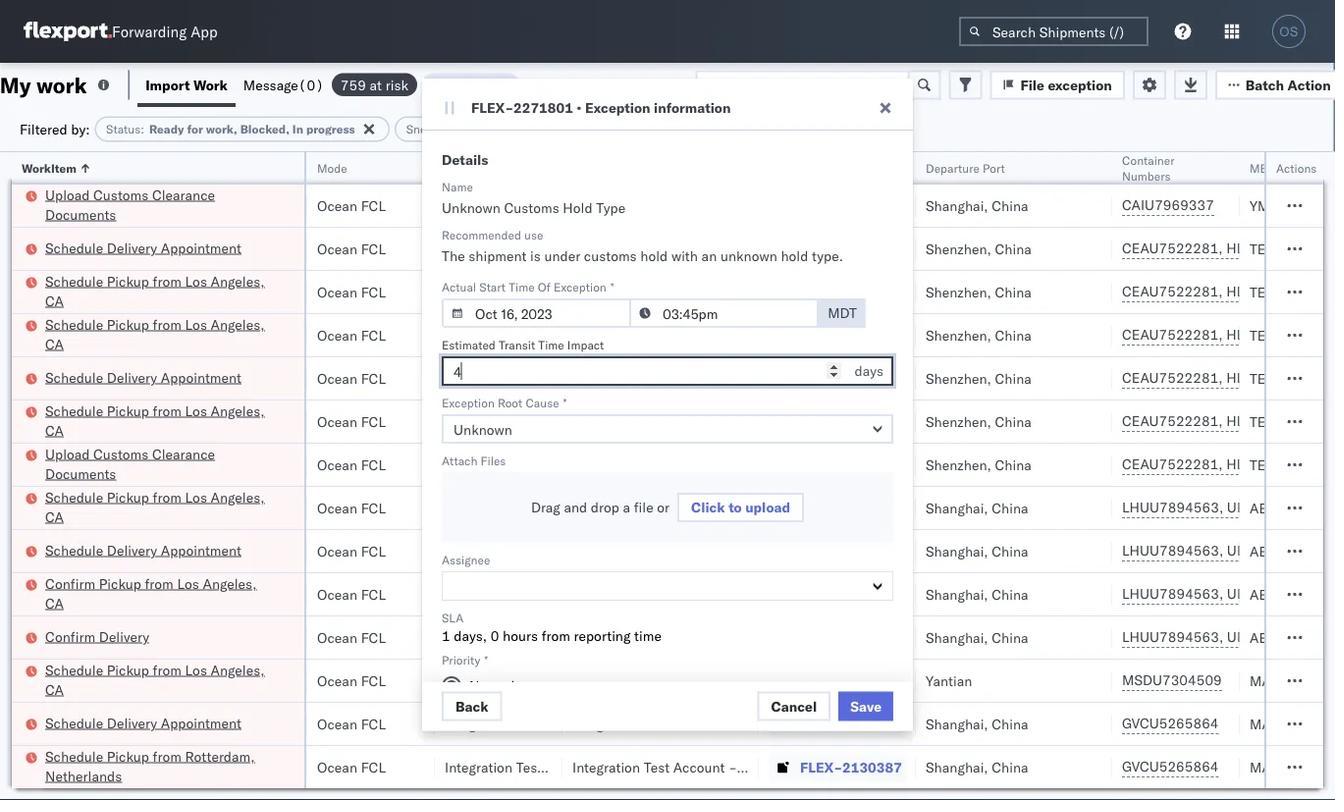Task type: vqa. For each thing, say whether or not it's contained in the screenshot.
2nd the 2130387 from the bottom
yes



Task type: describe. For each thing, give the bounding box(es) containing it.
1 flex-1889466 from the top
[[800, 499, 902, 517]]

19,
[[159, 197, 180, 214]]

from inside confirm pickup from los angeles, ca
[[145, 575, 174, 592]]

8 resize handle column header from the left
[[1089, 152, 1113, 800]]

click to upload
[[691, 499, 791, 516]]

1 ceau7522281, hlxu6269489, h from the top
[[1122, 240, 1335, 257]]

6 hlxu6269489, from the top
[[1227, 456, 1327, 473]]

2 schedule delivery appointment button from the top
[[45, 368, 241, 389]]

of
[[538, 279, 551, 294]]

3 schedule pickup from los angeles, ca link from the top
[[45, 401, 279, 440]]

6 flex-1846748 from the top
[[800, 456, 902, 473]]

3 12:59 am mdt, nov 5, 2022 from the top
[[32, 326, 217, 344]]

2 ocean fcl from the top
[[317, 240, 386, 257]]

2 schedule delivery appointment from the top
[[45, 369, 241, 386]]

work,
[[206, 122, 237, 136]]

2 lhuu7894563, from the top
[[1122, 542, 1224, 559]]

dec down 12:00 am mst, nov 9, 2022
[[137, 499, 163, 517]]

hold
[[563, 199, 593, 217]]

1 schedule delivery appointment link from the top
[[45, 238, 241, 258]]

drag
[[531, 499, 560, 516]]

ca for fifth schedule pickup from los angeles, ca link from the bottom of the page
[[45, 292, 64, 309]]

delivery down 12:59 am mst, jan 13, 2023
[[107, 714, 157, 732]]

3 lhuu7894563, from the top
[[1122, 585, 1224, 602]]

batch action button
[[1216, 70, 1335, 100]]

aug
[[130, 197, 156, 214]]

is
[[530, 247, 541, 265]]

24,
[[158, 629, 179, 646]]

back
[[456, 697, 489, 715]]

ca for fourth schedule pickup from los angeles, ca link
[[45, 508, 64, 525]]

205 on track
[[431, 76, 511, 93]]

2 12:59 am mst, dec 14, 2022 from the top
[[32, 543, 225, 560]]

name inside name unknown customs hold type
[[442, 179, 473, 194]]

: for status
[[141, 122, 144, 136]]

1 12:59 am mdt, nov 5, 2022 from the top
[[32, 240, 217, 257]]

batch action
[[1246, 76, 1331, 93]]

caiu7969337
[[1122, 196, 1215, 214]]

1 demo from the top
[[500, 197, 536, 214]]

2 shanghai, china from the top
[[926, 499, 1029, 517]]

1 horizontal spatial *
[[563, 395, 567, 410]]

bookings test consignee
[[572, 672, 729, 689]]

2 vertical spatial 2023
[[177, 759, 211, 776]]

4 fcl from the top
[[361, 326, 386, 344]]

type.
[[812, 247, 844, 265]]

Search Shipments (/) text field
[[959, 17, 1149, 46]]

0 vertical spatial 23,
[[157, 586, 178, 603]]

2 schedule pickup from los angeles, ca button from the top
[[45, 315, 279, 356]]

name unknown customs hold type
[[442, 179, 626, 217]]

with
[[672, 247, 698, 265]]

0 horizontal spatial *
[[484, 653, 488, 667]]

save button
[[839, 692, 894, 721]]

1 vertical spatial 23,
[[153, 715, 174, 733]]

2 schedule delivery appointment link from the top
[[45, 368, 241, 387]]

start
[[479, 279, 506, 294]]

soon
[[650, 122, 677, 136]]

progress
[[306, 122, 355, 136]]

priority *
[[442, 653, 488, 667]]

9,
[[166, 456, 179, 473]]

customs
[[584, 247, 637, 265]]

2 hold from the left
[[781, 247, 809, 265]]

4 shenzhen, from the top
[[926, 370, 992, 387]]

6 schedule from the top
[[45, 489, 103, 506]]

or
[[657, 499, 670, 516]]

2 resize handle column header from the left
[[281, 152, 304, 800]]

1:00
[[32, 197, 62, 214]]

1 vertical spatial 2023
[[177, 715, 211, 733]]

2271801
[[514, 99, 573, 116]]

drag and drop a file or
[[531, 499, 670, 516]]

numbers
[[1122, 168, 1171, 183]]

3 ocean fcl from the top
[[317, 283, 386, 300]]

mode
[[317, 161, 347, 175]]

from inside sla 1 days, 0 hours from reporting time
[[542, 627, 570, 645]]

759
[[341, 76, 366, 93]]

root
[[498, 395, 523, 410]]

4 shanghai, from the top
[[926, 586, 989, 603]]

4 test123456 from the top
[[1250, 370, 1333, 387]]

3 ceau7522281, hlxu6269489, h from the top
[[1122, 326, 1335, 343]]

confirm pickup from los angeles, ca
[[45, 575, 257, 612]]

confirm delivery button
[[45, 627, 149, 649]]

shipment
[[469, 247, 527, 265]]

8 fcl from the top
[[361, 499, 386, 517]]

confirm delivery link
[[45, 627, 149, 647]]

details
[[442, 151, 488, 168]]

3 schedule from the top
[[45, 316, 103, 333]]

file exception
[[1021, 76, 1112, 93]]

to for click
[[729, 499, 742, 516]]

upload
[[745, 499, 791, 516]]

2 schedule pickup from los angeles, ca from the top
[[45, 316, 265, 353]]

: for snoozed
[[452, 122, 455, 136]]

at
[[527, 122, 539, 136]]

import
[[145, 76, 190, 93]]

1:00 am mdt, aug 19, 2022
[[32, 197, 218, 214]]

1 fcl from the top
[[361, 197, 386, 214]]

exception
[[1048, 76, 1112, 93]]

customs down deadline button
[[93, 186, 149, 203]]

13 fcl from the top
[[361, 715, 386, 733]]

cause
[[526, 395, 559, 410]]

0 vertical spatial exception
[[585, 99, 651, 116]]

upload customs clearance documents link for first the upload customs clearance documents button from the bottom of the page
[[45, 444, 279, 484]]

sla 1 days, 0 hours from reporting time
[[442, 610, 662, 645]]

flex-1893174
[[800, 672, 902, 689]]

3 shenzhen, china from the top
[[926, 326, 1032, 344]]

2 flexport demo consignee from the top
[[445, 672, 606, 689]]

2 5, from the top
[[167, 283, 180, 300]]

angeles, for 2nd schedule pickup from los angeles, ca link from the top of the page
[[211, 316, 265, 333]]

client name button
[[435, 156, 543, 176]]

0 horizontal spatial risk
[[386, 76, 409, 93]]

1 gvcu5265864 from the top
[[1122, 715, 1219, 732]]

msdu7304509
[[1122, 672, 1222, 689]]

1 flexport demo consignee from the top
[[445, 197, 606, 214]]

consignee up use
[[540, 197, 606, 214]]

Search Work text field
[[696, 70, 910, 100]]

forwarding app link
[[24, 22, 218, 41]]

11 fcl from the top
[[361, 629, 386, 646]]

9 resize handle column header from the left
[[1217, 152, 1240, 800]]

2 karl from the top
[[741, 759, 766, 776]]

6 ceau7522281, hlxu6269489, h from the top
[[1122, 456, 1335, 473]]

MMM D, YYYY text field
[[442, 299, 631, 328]]

confirm pickup from los angeles, ca button
[[45, 574, 279, 615]]

in
[[292, 122, 303, 136]]

container
[[1122, 153, 1175, 167]]

exception root cause *
[[442, 395, 567, 410]]

work
[[36, 71, 87, 98]]

back button
[[442, 692, 502, 721]]

my
[[0, 71, 31, 98]]

unknown
[[442, 199, 501, 217]]

3 fcl from the top
[[361, 283, 386, 300]]

3 h from the top
[[1331, 326, 1335, 343]]

13,
[[162, 672, 184, 689]]

1893174
[[843, 672, 902, 689]]

Unknown text field
[[442, 414, 894, 444]]

11 ocean fcl from the top
[[317, 629, 386, 646]]

at
[[370, 76, 382, 93]]

message (0)
[[243, 76, 324, 93]]

schedule pickup from rotterdam, netherlands
[[45, 748, 255, 785]]

under
[[544, 247, 581, 265]]

--
[[572, 197, 590, 214]]

2 9:30 from the top
[[32, 759, 62, 776]]

maeu973612
[[1250, 672, 1335, 689]]

customs inside name unknown customs hold type
[[504, 199, 559, 217]]

click to upload button
[[678, 493, 804, 522]]

6 1846748 from the top
[[843, 456, 902, 473]]

1 abcdefg784 from the top
[[1250, 499, 1335, 517]]

4 ceau7522281, from the top
[[1122, 369, 1223, 386]]

2 schedule pickup from los angeles, ca link from the top
[[45, 315, 279, 354]]

4 ceau7522281, hlxu6269489, h from the top
[[1122, 369, 1335, 386]]

confirm delivery
[[45, 628, 149, 645]]

the
[[442, 247, 465, 265]]

documents for first the upload customs clearance documents button from the bottom of the page
[[45, 465, 116, 482]]

mbl/mawb
[[1250, 161, 1318, 175]]

type
[[596, 199, 626, 217]]

reporting
[[574, 627, 631, 645]]

batch
[[1246, 76, 1285, 93]]

default
[[594, 76, 641, 93]]

to for reset
[[577, 76, 591, 93]]

reset to default filters button
[[525, 70, 696, 100]]

5 hlxu6269489, from the top
[[1227, 412, 1327, 430]]

deadline
[[32, 161, 80, 175]]

flexport. image
[[24, 22, 112, 41]]

workitem button
[[12, 156, 285, 176]]

4 shanghai, china from the top
[[926, 586, 1029, 603]]

4 schedule delivery appointment button from the top
[[45, 713, 241, 735]]

2 uetu5238478 from the top
[[1227, 542, 1323, 559]]

1 2130387 from the top
[[843, 715, 902, 733]]

actual
[[442, 279, 476, 294]]

2 vertical spatial jan
[[127, 759, 149, 776]]

snoozed : no
[[406, 122, 476, 136]]

schedule inside schedule pickup from rotterdam, netherlands
[[45, 748, 103, 765]]

4 schedule delivery appointment from the top
[[45, 714, 241, 732]]

5 schedule pickup from los angeles, ca from the top
[[45, 661, 265, 698]]

5:00 pm mst, dec 23, 2022
[[32, 586, 215, 603]]

2 vertical spatial 23,
[[153, 759, 174, 776]]

upload customs clearance documents for first the upload customs clearance documents button from the bottom of the page
[[45, 445, 215, 482]]

5 12:59 am mdt, nov 5, 2022 from the top
[[32, 413, 217, 430]]

2 shenzhen, china from the top
[[926, 283, 1032, 300]]

dec up confirm pickup from los angeles, ca
[[137, 543, 163, 560]]

7 12:59 from the top
[[32, 543, 71, 560]]

container numbers
[[1122, 153, 1175, 183]]

2 horizontal spatial *
[[611, 279, 614, 294]]

1 ceau7522281, from the top
[[1122, 240, 1223, 257]]

1 1889466 from the top
[[843, 499, 902, 517]]

7:00
[[32, 629, 62, 646]]

consignee down reporting
[[540, 672, 606, 689]]

upload customs clearance documents for 2nd the upload customs clearance documents button from the bottom of the page
[[45, 186, 215, 223]]

1 appointment from the top
[[161, 239, 241, 256]]

6 h from the top
[[1331, 456, 1335, 473]]

7 shanghai, from the top
[[926, 759, 989, 776]]

1 schedule delivery appointment button from the top
[[45, 238, 241, 260]]

2 fcl from the top
[[361, 240, 386, 257]]

blocked,
[[240, 122, 290, 136]]

unknown
[[721, 247, 777, 265]]

7 resize handle column header from the left
[[893, 152, 916, 800]]

7 fcl from the top
[[361, 456, 386, 473]]

3 test123456 from the top
[[1250, 326, 1333, 344]]

(0)
[[298, 76, 324, 93]]

use
[[524, 227, 543, 242]]

4 hlxu6269489, from the top
[[1227, 369, 1327, 386]]

angeles, for fourth schedule pickup from los angeles, ca link
[[211, 489, 265, 506]]

3 resize handle column header from the left
[[284, 152, 307, 800]]

1 account from the top
[[673, 715, 725, 733]]

2 account from the top
[[673, 759, 725, 776]]



Task type: locate. For each thing, give the bounding box(es) containing it.
0 vertical spatial to
[[577, 76, 591, 93]]

0 vertical spatial lagerfeld
[[770, 715, 828, 733]]

no
[[460, 122, 476, 136]]

flexport down priority * at the bottom of the page
[[445, 672, 496, 689]]

schedule delivery appointment down 'aug'
[[45, 239, 241, 256]]

1 shenzhen, china from the top
[[926, 240, 1032, 257]]

2 ceau7522281, from the top
[[1122, 283, 1223, 300]]

time for transit
[[538, 337, 564, 352]]

1 14, from the top
[[166, 499, 187, 517]]

0 horizontal spatial :
[[141, 122, 144, 136]]

at risk : overdue, due soon
[[527, 122, 677, 136]]

0 horizontal spatial to
[[577, 76, 591, 93]]

schedule delivery appointment up confirm pickup from los angeles, ca
[[45, 542, 241, 559]]

schedule delivery appointment button down 'aug'
[[45, 238, 241, 260]]

confirm for confirm pickup from los angeles, ca
[[45, 575, 95, 592]]

filters
[[645, 76, 684, 93]]

confirm for confirm delivery
[[45, 628, 95, 645]]

1 vertical spatial 12:59 am mst, dec 14, 2022
[[32, 543, 225, 560]]

5:00
[[32, 586, 62, 603]]

to
[[577, 76, 591, 93], [729, 499, 742, 516]]

drop
[[591, 499, 620, 516]]

3 : from the left
[[562, 122, 566, 136]]

4 lhuu7894563, from the top
[[1122, 628, 1224, 646]]

3 flex-1846748 from the top
[[800, 326, 902, 344]]

0 vertical spatial upload customs clearance documents button
[[45, 185, 279, 226]]

Enter integers only number field
[[442, 356, 894, 386]]

integration
[[572, 715, 640, 733], [572, 759, 640, 776]]

delivery down 5:00 pm mst, dec 23, 2022
[[99, 628, 149, 645]]

0 vertical spatial clearance
[[152, 186, 215, 203]]

5,
[[167, 240, 180, 257], [167, 283, 180, 300], [167, 326, 180, 344], [167, 370, 180, 387], [167, 413, 180, 430]]

3 uetu5238478 from the top
[[1227, 585, 1323, 602]]

4 appointment from the top
[[161, 714, 241, 732]]

my work
[[0, 71, 87, 98]]

1 vertical spatial clearance
[[152, 445, 215, 462]]

3 ceau7522281, from the top
[[1122, 326, 1223, 343]]

2 flex-1846748 from the top
[[800, 283, 902, 300]]

1 vertical spatial name
[[442, 179, 473, 194]]

2 schedule from the top
[[45, 272, 103, 290]]

0 vertical spatial gvcu5265864
[[1122, 715, 1219, 732]]

time left of
[[509, 279, 535, 294]]

flex-2130387
[[800, 715, 902, 733], [800, 759, 902, 776]]

14, down '9,'
[[166, 499, 187, 517]]

1 schedule pickup from los angeles, ca button from the top
[[45, 272, 279, 313]]

6 shenzhen, china from the top
[[926, 456, 1032, 473]]

demo
[[500, 197, 536, 214], [500, 672, 536, 689]]

6 ca from the top
[[45, 681, 64, 698]]

1 shanghai, from the top
[[926, 197, 989, 214]]

jan
[[137, 672, 159, 689], [127, 715, 149, 733], [127, 759, 149, 776]]

14 ocean fcl from the top
[[317, 759, 386, 776]]

delivery up 12:00 am mst, nov 9, 2022
[[107, 369, 157, 386]]

9:30 pm mst, jan 23, 2023
[[32, 715, 211, 733], [32, 759, 211, 776]]

consignee right bookings
[[663, 672, 729, 689]]

6 shenzhen, from the top
[[926, 456, 992, 473]]

4 lhuu7894563, uetu5238478 from the top
[[1122, 628, 1323, 646]]

name inside button
[[480, 161, 511, 175]]

2 demo from the top
[[500, 672, 536, 689]]

* down "customs" at the top left
[[611, 279, 614, 294]]

12:59 am mst, dec 14, 2022
[[32, 499, 225, 517], [32, 543, 225, 560]]

angeles, inside confirm pickup from los angeles, ca
[[203, 575, 257, 592]]

1
[[442, 627, 450, 645]]

0 vertical spatial account
[[673, 715, 725, 733]]

a
[[623, 499, 631, 516]]

test
[[531, 240, 557, 257], [659, 240, 685, 257], [531, 283, 557, 300], [659, 283, 685, 300], [531, 326, 557, 344], [659, 326, 685, 344], [531, 370, 557, 387], [659, 370, 685, 387], [531, 413, 557, 430], [659, 413, 685, 430], [531, 456, 557, 473], [659, 456, 685, 473], [531, 499, 557, 517], [659, 499, 685, 517], [531, 543, 557, 560], [659, 543, 685, 560], [531, 586, 557, 603], [659, 586, 685, 603], [531, 629, 557, 646], [659, 629, 685, 646], [634, 672, 660, 689], [644, 715, 670, 733], [644, 759, 670, 776]]

to right click
[[729, 499, 742, 516]]

days,
[[454, 627, 487, 645]]

1 lhuu7894563, uetu5238478 from the top
[[1122, 499, 1323, 516]]

demo down hours
[[500, 672, 536, 689]]

4 schedule pickup from los angeles, ca link from the top
[[45, 488, 279, 527]]

angeles, for fifth schedule pickup from los angeles, ca link
[[211, 661, 265, 679]]

0 vertical spatial time
[[509, 279, 535, 294]]

shanghai, china
[[926, 197, 1029, 214], [926, 499, 1029, 517], [926, 543, 1029, 560], [926, 586, 1029, 603], [926, 629, 1029, 646], [926, 715, 1029, 733], [926, 759, 1029, 776]]

flexport up recommended
[[445, 197, 496, 214]]

2023 right 13,
[[187, 672, 221, 689]]

3 shanghai, from the top
[[926, 543, 989, 560]]

4 12:59 from the top
[[32, 370, 71, 387]]

4 1846748 from the top
[[843, 370, 902, 387]]

0 vertical spatial integration
[[572, 715, 640, 733]]

dec up 7:00 am mst, dec 24, 2022
[[127, 586, 153, 603]]

14, up confirm pickup from los angeles, ca link
[[166, 543, 187, 560]]

angeles, for confirm pickup from los angeles, ca link
[[203, 575, 257, 592]]

exception left root
[[442, 395, 495, 410]]

1 vertical spatial lagerfeld
[[770, 759, 828, 776]]

1 integration from the top
[[572, 715, 640, 733]]

schedule delivery appointment link up schedule pickup from rotterdam, netherlands
[[45, 713, 241, 733]]

schedule delivery appointment button up confirm pickup from los angeles, ca
[[45, 541, 241, 562]]

ca for fifth schedule pickup from los angeles, ca link
[[45, 681, 64, 698]]

1 vertical spatial 2130387
[[843, 759, 902, 776]]

2 vertical spatial 1889466
[[843, 586, 902, 603]]

save
[[851, 697, 882, 715]]

6 12:59 from the top
[[32, 499, 71, 517]]

13 ocean fcl from the top
[[317, 715, 386, 733]]

2 flex-1889466 from the top
[[800, 543, 902, 560]]

dec
[[137, 499, 163, 517], [137, 543, 163, 560], [127, 586, 153, 603], [129, 629, 154, 646]]

1 vertical spatial jan
[[127, 715, 149, 733]]

1 vertical spatial gvcu5265864
[[1122, 758, 1219, 775]]

1 vertical spatial 9:30
[[32, 759, 62, 776]]

cancel button
[[758, 692, 831, 721]]

0 vertical spatial demo
[[500, 197, 536, 214]]

1 vertical spatial flex-2130387
[[800, 759, 902, 776]]

schedule delivery appointment button up schedule pickup from rotterdam, netherlands
[[45, 713, 241, 735]]

12:00 am mst, nov 9, 2022
[[32, 456, 216, 473]]

12:59 am mst, dec 14, 2022 down 12:00 am mst, nov 9, 2022
[[32, 499, 225, 517]]

los inside confirm pickup from los angeles, ca
[[177, 575, 199, 592]]

5 resize handle column header from the left
[[539, 152, 563, 800]]

4 uetu5238478 from the top
[[1227, 628, 1323, 646]]

2 flexport from the top
[[445, 672, 496, 689]]

1 horizontal spatial to
[[729, 499, 742, 516]]

23, left rotterdam, at the bottom of the page
[[153, 759, 174, 776]]

exception down default
[[585, 99, 651, 116]]

2 test123456 from the top
[[1250, 283, 1333, 300]]

1 vertical spatial upload customs clearance documents link
[[45, 444, 279, 484]]

lagerfeld down cancel button on the right bottom of the page
[[770, 759, 828, 776]]

6 fcl from the top
[[361, 413, 386, 430]]

upload for 2nd the upload customs clearance documents button from the bottom of the page
[[45, 186, 90, 203]]

2 vertical spatial pm
[[66, 759, 87, 776]]

1 horizontal spatial hold
[[781, 247, 809, 265]]

confirm down 5:00
[[45, 628, 95, 645]]

0 vertical spatial 12:59 am mst, dec 14, 2022
[[32, 499, 225, 517]]

action
[[1288, 76, 1331, 93]]

client name
[[445, 161, 511, 175]]

click
[[691, 499, 725, 516]]

delivery up 5:00 pm mst, dec 23, 2022
[[107, 542, 157, 559]]

upload customs clearance documents
[[45, 186, 215, 223], [45, 445, 215, 482]]

flex-
[[471, 99, 514, 116], [800, 240, 843, 257], [800, 283, 843, 300], [800, 326, 843, 344], [800, 370, 843, 387], [800, 413, 843, 430], [800, 456, 843, 473], [800, 499, 843, 517], [800, 543, 843, 560], [800, 586, 843, 603], [800, 672, 843, 689], [800, 715, 843, 733], [800, 759, 843, 776]]

2 vertical spatial *
[[484, 653, 488, 667]]

lagerfeld down cancel
[[770, 715, 828, 733]]

0 vertical spatial flex-1889466
[[800, 499, 902, 517]]

0 horizontal spatial name
[[442, 179, 473, 194]]

2023 down 13,
[[177, 759, 211, 776]]

schedule delivery appointment button up 12:00 am mst, nov 9, 2022
[[45, 368, 241, 389]]

cancel
[[771, 697, 817, 715]]

3 5, from the top
[[167, 326, 180, 344]]

5 schedule from the top
[[45, 402, 103, 419]]

0 vertical spatial confirm
[[45, 575, 95, 592]]

3 schedule delivery appointment from the top
[[45, 542, 241, 559]]

0 vertical spatial flexport
[[445, 197, 496, 214]]

9 fcl from the top
[[361, 543, 386, 560]]

1 horizontal spatial :
[[452, 122, 455, 136]]

risk
[[386, 76, 409, 93], [542, 122, 562, 136]]

hold left type.
[[781, 247, 809, 265]]

0 vertical spatial integration test account - karl lagerfeld
[[572, 715, 828, 733]]

flexport demo consignee down hours
[[445, 672, 606, 689]]

5 ocean fcl from the top
[[317, 370, 386, 387]]

1 vertical spatial pm
[[66, 715, 87, 733]]

flex-1889466
[[800, 499, 902, 517], [800, 543, 902, 560], [800, 586, 902, 603]]

flex-2130387 button
[[769, 710, 906, 738], [769, 710, 906, 738], [769, 754, 906, 781], [769, 754, 906, 781]]

: left ready
[[141, 122, 144, 136]]

transit
[[499, 337, 535, 352]]

0 vertical spatial flex-2130387
[[800, 715, 902, 733]]

0 vertical spatial name
[[480, 161, 511, 175]]

5 ceau7522281, from the top
[[1122, 412, 1223, 430]]

5 12:59 from the top
[[32, 413, 71, 430]]

1 vertical spatial account
[[673, 759, 725, 776]]

-- : -- -- text field
[[629, 299, 819, 328]]

appointment down 19,
[[161, 239, 241, 256]]

1 vertical spatial flex-1889466
[[800, 543, 902, 560]]

hold
[[640, 247, 668, 265], [781, 247, 809, 265]]

9 schedule from the top
[[45, 714, 103, 732]]

1 horizontal spatial time
[[538, 337, 564, 352]]

14 fcl from the top
[[361, 759, 386, 776]]

import work
[[145, 76, 228, 93]]

angeles, for fifth schedule pickup from los angeles, ca link from the bottom of the page
[[211, 272, 265, 290]]

0 horizontal spatial hold
[[640, 247, 668, 265]]

status : ready for work, blocked, in progress
[[106, 122, 355, 136]]

0 vertical spatial jan
[[137, 672, 159, 689]]

ceau7522281,
[[1122, 240, 1223, 257], [1122, 283, 1223, 300], [1122, 326, 1223, 343], [1122, 369, 1223, 386], [1122, 412, 1223, 430], [1122, 456, 1223, 473]]

lhuu7894563, uetu5238478
[[1122, 499, 1323, 516], [1122, 542, 1323, 559], [1122, 585, 1323, 602], [1122, 628, 1323, 646]]

documents down deadline
[[45, 206, 116, 223]]

pickup inside confirm pickup from los angeles, ca
[[99, 575, 141, 592]]

1 vertical spatial *
[[563, 395, 567, 410]]

lagerfeld
[[770, 715, 828, 733], [770, 759, 828, 776]]

6 ceau7522281, from the top
[[1122, 456, 1223, 473]]

2 horizontal spatial :
[[562, 122, 566, 136]]

1 vertical spatial maeu940843
[[1250, 759, 1335, 776]]

2 9:30 pm mst, jan 23, 2023 from the top
[[32, 759, 211, 776]]

1 1846748 from the top
[[843, 240, 902, 257]]

documents for 2nd the upload customs clearance documents button from the bottom of the page
[[45, 206, 116, 223]]

delivery inside button
[[99, 628, 149, 645]]

1 integration test account - karl lagerfeld from the top
[[572, 715, 828, 733]]

5 schedule pickup from los angeles, ca button from the top
[[45, 660, 279, 702]]

12:59 am mst, dec 14, 2022 up 5:00 pm mst, dec 23, 2022
[[32, 543, 225, 560]]

jan up schedule pickup from rotterdam, netherlands
[[127, 715, 149, 733]]

ca inside confirm pickup from los angeles, ca
[[45, 595, 64, 612]]

23, up 24,
[[157, 586, 178, 603]]

0 vertical spatial 1889466
[[843, 499, 902, 517]]

recommended use the shipment is under customs hold with an unknown hold type.
[[442, 227, 844, 265]]

4 schedule delivery appointment link from the top
[[45, 713, 241, 733]]

0 vertical spatial 2130387
[[843, 715, 902, 733]]

appointment up confirm pickup from los angeles, ca link
[[161, 542, 241, 559]]

dec left 24,
[[129, 629, 154, 646]]

karl
[[741, 715, 766, 733], [741, 759, 766, 776]]

upload customs clearance documents button
[[45, 185, 279, 226], [45, 444, 279, 486]]

3 schedule delivery appointment link from the top
[[45, 541, 241, 560]]

and
[[564, 499, 587, 516]]

5 test123456 from the top
[[1250, 413, 1333, 430]]

4 shenzhen, china from the top
[[926, 370, 1032, 387]]

4 schedule pickup from los angeles, ca from the top
[[45, 489, 265, 525]]

ceau7522281, hlxu6269489, h
[[1122, 240, 1335, 257], [1122, 283, 1335, 300], [1122, 326, 1335, 343], [1122, 369, 1335, 386], [1122, 412, 1335, 430], [1122, 456, 1335, 473]]

-
[[572, 197, 581, 214], [581, 197, 590, 214], [729, 715, 737, 733], [729, 759, 737, 776]]

1 vertical spatial confirm
[[45, 628, 95, 645]]

1 vertical spatial 14,
[[166, 543, 187, 560]]

3 schedule pickup from los angeles, ca button from the top
[[45, 401, 279, 442]]

759 at risk
[[341, 76, 409, 93]]

2023 up rotterdam, at the bottom of the page
[[177, 715, 211, 733]]

: left no at left
[[452, 122, 455, 136]]

12 fcl from the top
[[361, 672, 386, 689]]

ca for 2nd schedule pickup from los angeles, ca link from the top of the page
[[45, 335, 64, 353]]

angeles, for 3rd schedule pickup from los angeles, ca link from the bottom
[[211, 402, 265, 419]]

7 ocean fcl from the top
[[317, 456, 386, 473]]

flexport demo consignee up use
[[445, 197, 606, 214]]

1 vertical spatial 1889466
[[843, 543, 902, 560]]

reset to default filters
[[537, 76, 684, 93]]

ca for 3rd schedule pickup from los angeles, ca link from the bottom
[[45, 422, 64, 439]]

2 pm from the top
[[66, 715, 87, 733]]

0 vertical spatial documents
[[45, 206, 116, 223]]

2 12:59 from the top
[[32, 283, 71, 300]]

1 karl from the top
[[741, 715, 766, 733]]

to up •
[[577, 76, 591, 93]]

hold left with in the right top of the page
[[640, 247, 668, 265]]

ocean fcl
[[317, 197, 386, 214], [317, 240, 386, 257], [317, 283, 386, 300], [317, 326, 386, 344], [317, 370, 386, 387], [317, 413, 386, 430], [317, 456, 386, 473], [317, 499, 386, 517], [317, 543, 386, 560], [317, 586, 386, 603], [317, 629, 386, 646], [317, 672, 386, 689], [317, 715, 386, 733], [317, 759, 386, 776]]

14,
[[166, 499, 187, 517], [166, 543, 187, 560]]

consignee
[[540, 197, 606, 214], [540, 672, 606, 689], [663, 672, 729, 689]]

delivery down 1:00 am mdt, aug 19, 2022
[[107, 239, 157, 256]]

file
[[1021, 76, 1045, 93]]

•
[[577, 99, 582, 116]]

0 vertical spatial maeu940843
[[1250, 715, 1335, 733]]

1 vertical spatial risk
[[542, 122, 562, 136]]

0 vertical spatial upload customs clearance documents link
[[45, 185, 279, 224]]

* right cause
[[563, 395, 567, 410]]

mdt
[[828, 304, 857, 322]]

0 vertical spatial 2023
[[187, 672, 221, 689]]

0 vertical spatial karl
[[741, 715, 766, 733]]

mbl/mawb nu button
[[1240, 156, 1335, 176]]

: down the '2271801'
[[562, 122, 566, 136]]

2130387
[[843, 715, 902, 733], [843, 759, 902, 776]]

0 vertical spatial risk
[[386, 76, 409, 93]]

message
[[243, 76, 298, 93]]

0 vertical spatial upload
[[45, 186, 90, 203]]

schedule pickup from los angeles, ca button
[[45, 272, 279, 313], [45, 315, 279, 356], [45, 401, 279, 442], [45, 488, 279, 529], [45, 660, 279, 702]]

by:
[[71, 120, 90, 137]]

* right priority
[[484, 653, 488, 667]]

2 flex-2130387 from the top
[[800, 759, 902, 776]]

confirm inside confirm pickup from los angeles, ca
[[45, 575, 95, 592]]

1 horizontal spatial name
[[480, 161, 511, 175]]

exception down under
[[554, 279, 607, 294]]

12:00
[[32, 456, 71, 473]]

3 pm from the top
[[66, 759, 87, 776]]

sla
[[442, 610, 464, 625]]

schedule delivery appointment link up confirm pickup from los angeles, ca
[[45, 541, 241, 560]]

1 vertical spatial to
[[729, 499, 742, 516]]

flex-2130387 down save
[[800, 715, 902, 733]]

2 vertical spatial exception
[[442, 395, 495, 410]]

8 12:59 from the top
[[32, 672, 71, 689]]

schedule delivery appointment up 12:00 am mst, nov 9, 2022
[[45, 369, 241, 386]]

an
[[702, 247, 717, 265]]

0 vertical spatial pm
[[66, 586, 87, 603]]

1 vertical spatial documents
[[45, 465, 116, 482]]

os
[[1280, 24, 1299, 39]]

resize handle column header
[[215, 152, 239, 800], [281, 152, 304, 800], [284, 152, 307, 800], [411, 152, 435, 800], [539, 152, 563, 800], [735, 152, 759, 800], [893, 152, 916, 800], [1089, 152, 1113, 800], [1217, 152, 1240, 800], [1300, 152, 1324, 800]]

1 vertical spatial upload customs clearance documents
[[45, 445, 215, 482]]

0 vertical spatial 9:30 pm mst, jan 23, 2023
[[32, 715, 211, 733]]

1 vertical spatial 9:30 pm mst, jan 23, 2023
[[32, 759, 211, 776]]

7 schedule from the top
[[45, 542, 103, 559]]

work
[[193, 76, 228, 93]]

5 flex-1846748 from the top
[[800, 413, 902, 430]]

name down client
[[442, 179, 473, 194]]

4 12:59 am mdt, nov 5, 2022 from the top
[[32, 370, 217, 387]]

netherlands
[[45, 767, 122, 785]]

23, up schedule pickup from rotterdam, netherlands link
[[153, 715, 174, 733]]

documents left '9,'
[[45, 465, 116, 482]]

1 vertical spatial demo
[[500, 672, 536, 689]]

time for start
[[509, 279, 535, 294]]

1 ocean fcl from the top
[[317, 197, 386, 214]]

2 ceau7522281, hlxu6269489, h from the top
[[1122, 283, 1335, 300]]

0 vertical spatial flexport demo consignee
[[445, 197, 606, 214]]

1 vertical spatial upload
[[45, 445, 90, 462]]

flex-2130387 down save "button"
[[800, 759, 902, 776]]

0 horizontal spatial time
[[509, 279, 535, 294]]

appointment up '9,'
[[161, 369, 241, 386]]

1846748
[[843, 240, 902, 257], [843, 283, 902, 300], [843, 326, 902, 344], [843, 370, 902, 387], [843, 413, 902, 430], [843, 456, 902, 473]]

from inside schedule pickup from rotterdam, netherlands
[[153, 748, 182, 765]]

0 vertical spatial *
[[611, 279, 614, 294]]

schedule delivery appointment up schedule pickup from rotterdam, netherlands
[[45, 714, 241, 732]]

2 integration test account - karl lagerfeld from the top
[[572, 759, 828, 776]]

information
[[654, 99, 731, 116]]

1 vertical spatial flexport
[[445, 672, 496, 689]]

port
[[983, 161, 1005, 175]]

schedule delivery appointment link up 12:00 am mst, nov 9, 2022
[[45, 368, 241, 387]]

ca for confirm pickup from los angeles, ca link
[[45, 595, 64, 612]]

4 schedule from the top
[[45, 369, 103, 386]]

0 vertical spatial 9:30
[[32, 715, 62, 733]]

7 shanghai, china from the top
[[926, 759, 1029, 776]]

flex-1889466 button
[[769, 494, 906, 522], [769, 494, 906, 522], [769, 538, 906, 565], [769, 538, 906, 565], [769, 581, 906, 608], [769, 581, 906, 608]]

2023
[[187, 672, 221, 689], [177, 715, 211, 733], [177, 759, 211, 776]]

2 vertical spatial flex-1889466
[[800, 586, 902, 603]]

3 schedule delivery appointment button from the top
[[45, 541, 241, 562]]

customs left '9,'
[[93, 445, 149, 462]]

schedule delivery appointment link down 'aug'
[[45, 238, 241, 258]]

name right client
[[480, 161, 511, 175]]

1 flex-1846748 from the top
[[800, 240, 902, 257]]

1 vertical spatial upload customs clearance documents button
[[45, 444, 279, 486]]

filtered
[[20, 120, 67, 137]]

1 pm from the top
[[66, 586, 87, 603]]

5 shenzhen, from the top
[[926, 413, 992, 430]]

1 vertical spatial karl
[[741, 759, 766, 776]]

jan right netherlands on the left of page
[[127, 759, 149, 776]]

confirm
[[45, 575, 95, 592], [45, 628, 95, 645]]

schedule pickup from los angeles, ca
[[45, 272, 265, 309], [45, 316, 265, 353], [45, 402, 265, 439], [45, 489, 265, 525], [45, 661, 265, 698]]

recommended
[[442, 227, 521, 242]]

3 shenzhen, from the top
[[926, 326, 992, 344]]

normal
[[469, 678, 515, 695]]

1 upload customs clearance documents link from the top
[[45, 185, 279, 224]]

2130387 down save
[[843, 715, 902, 733]]

upload customs clearance documents link for 2nd the upload customs clearance documents button from the bottom of the page
[[45, 185, 279, 224]]

1 vertical spatial exception
[[554, 279, 607, 294]]

confirm up 7:00
[[45, 575, 95, 592]]

1 vertical spatial integration
[[572, 759, 640, 776]]

workitem
[[22, 161, 76, 175]]

1 flex-2130387 from the top
[[800, 715, 902, 733]]

2 upload customs clearance documents link from the top
[[45, 444, 279, 484]]

demo up use
[[500, 197, 536, 214]]

1 vertical spatial time
[[538, 337, 564, 352]]

1 vertical spatial flexport demo consignee
[[445, 672, 606, 689]]

pickup inside schedule pickup from rotterdam, netherlands
[[107, 748, 149, 765]]

0 vertical spatial upload customs clearance documents
[[45, 186, 215, 223]]

upload for first the upload customs clearance documents button from the bottom of the page
[[45, 445, 90, 462]]

5 fcl from the top
[[361, 370, 386, 387]]

6 shanghai, china from the top
[[926, 715, 1029, 733]]

customs up use
[[504, 199, 559, 217]]

1 horizontal spatial risk
[[542, 122, 562, 136]]

jan left 13,
[[137, 672, 159, 689]]

shenzhen, china
[[926, 240, 1032, 257], [926, 283, 1032, 300], [926, 326, 1032, 344], [926, 370, 1032, 387], [926, 413, 1032, 430], [926, 456, 1032, 473]]

appointment up rotterdam, at the bottom of the page
[[161, 714, 241, 732]]

app
[[191, 22, 218, 41]]

deadline button
[[23, 156, 219, 176]]

1 vertical spatial integration test account - karl lagerfeld
[[572, 759, 828, 776]]

uetu5238478
[[1227, 499, 1323, 516], [1227, 542, 1323, 559], [1227, 585, 1323, 602], [1227, 628, 1323, 646]]

3 lhuu7894563, uetu5238478 from the top
[[1122, 585, 1323, 602]]

2130387 down save "button"
[[843, 759, 902, 776]]

time right transit
[[538, 337, 564, 352]]

0 vertical spatial 14,
[[166, 499, 187, 517]]

exception
[[585, 99, 651, 116], [554, 279, 607, 294], [442, 395, 495, 410]]

2 appointment from the top
[[161, 369, 241, 386]]



